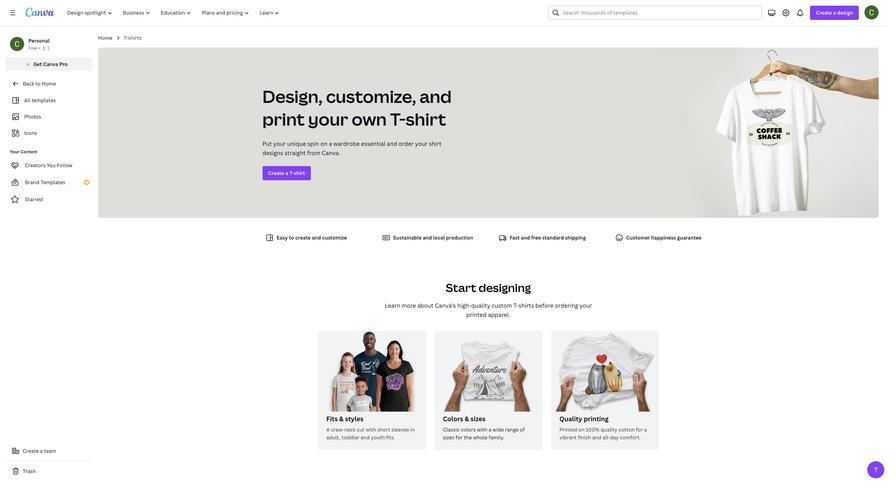 Task type: locate. For each thing, give the bounding box(es) containing it.
creators you follow
[[25, 162, 73, 169]]

content
[[20, 149, 37, 155]]

a inside "link"
[[285, 170, 288, 177]]

0 vertical spatial on
[[320, 140, 328, 148]]

canva.
[[322, 149, 340, 157]]

design, customize, and print your own t-shirt image
[[651, 48, 879, 218]]

1 horizontal spatial quality
[[601, 427, 618, 434]]

design
[[837, 9, 853, 16]]

printing
[[584, 415, 609, 424]]

1 horizontal spatial create
[[268, 170, 284, 177]]

2 vertical spatial create
[[23, 448, 39, 455]]

0 horizontal spatial &
[[339, 415, 344, 424]]

home up all templates link
[[42, 80, 56, 87]]

create inside button
[[23, 448, 39, 455]]

back
[[23, 80, 34, 87]]

apparel.
[[488, 311, 511, 319]]

your
[[308, 108, 348, 131], [273, 140, 286, 148], [415, 140, 428, 148], [580, 302, 592, 310]]

create left design
[[816, 9, 832, 16]]

for up comfort.
[[636, 427, 643, 434]]

back to home link
[[6, 77, 92, 91]]

put your unique spin on a wardrobe essential and order your shirt designs straight from canva.
[[262, 140, 442, 157]]

1 vertical spatial for
[[456, 435, 463, 441]]

photos link
[[10, 110, 88, 124]]

quality
[[560, 415, 582, 424]]

create inside dropdown button
[[816, 9, 832, 16]]

styles
[[345, 415, 364, 424]]

in
[[410, 427, 415, 434]]

& for fits
[[339, 415, 344, 424]]

t- right custom
[[514, 302, 519, 310]]

with right cut
[[366, 427, 376, 434]]

2 & from the left
[[465, 415, 469, 424]]

sizes
[[471, 415, 486, 424], [443, 435, 454, 441]]

a down straight
[[285, 170, 288, 177]]

christina overa image
[[865, 5, 879, 20]]

1 horizontal spatial &
[[465, 415, 469, 424]]

easy to create and customize
[[277, 235, 347, 241]]

0 horizontal spatial home
[[42, 80, 56, 87]]

fits.
[[386, 435, 395, 441]]

shirt
[[406, 108, 446, 131], [429, 140, 442, 148], [294, 170, 305, 177]]

0 horizontal spatial with
[[366, 427, 376, 434]]

your content
[[10, 149, 37, 155]]

& inside colors & sizes classic colors with a wide range of sizes for the whole family.
[[465, 415, 469, 424]]

create left the team
[[23, 448, 39, 455]]

& up "colors"
[[465, 415, 469, 424]]

None search field
[[549, 6, 762, 20]]

to
[[35, 80, 41, 87], [289, 235, 294, 241]]

create a t-shirt link
[[262, 166, 311, 181]]

quality for printing
[[601, 427, 618, 434]]

1 vertical spatial to
[[289, 235, 294, 241]]

shirt right order
[[429, 140, 442, 148]]

1 vertical spatial quality
[[601, 427, 618, 434]]

with inside colors & sizes classic colors with a wide range of sizes for the whole family.
[[477, 427, 488, 434]]

shirts inside learn more about canva's high-quality custom t-shirts before ordering your printed apparel.
[[519, 302, 534, 310]]

more
[[402, 302, 416, 310]]

0 vertical spatial quality
[[471, 302, 490, 310]]

create
[[816, 9, 832, 16], [268, 170, 284, 177], [23, 448, 39, 455]]

shirt up order
[[406, 108, 446, 131]]

1 horizontal spatial shirts
[[519, 302, 534, 310]]

0 vertical spatial sizes
[[471, 415, 486, 424]]

a left wide
[[489, 427, 492, 434]]

quality up 'printed'
[[471, 302, 490, 310]]

get canva pro
[[33, 61, 68, 68]]

•
[[39, 45, 40, 51]]

trash
[[23, 468, 36, 475]]

0 horizontal spatial to
[[35, 80, 41, 87]]

create a design
[[816, 9, 853, 16]]

& right fits
[[339, 415, 344, 424]]

sizes down classic
[[443, 435, 454, 441]]

to right back
[[35, 80, 41, 87]]

short
[[377, 427, 390, 434]]

0 horizontal spatial sizes
[[443, 435, 454, 441]]

your inside design, customize, and print your own t-shirt
[[308, 108, 348, 131]]

to for easy
[[289, 235, 294, 241]]

0 vertical spatial create
[[816, 9, 832, 16]]

create inside "link"
[[268, 170, 284, 177]]

2 horizontal spatial create
[[816, 9, 832, 16]]

0 vertical spatial for
[[636, 427, 643, 434]]

create down designs
[[268, 170, 284, 177]]

t-
[[124, 34, 128, 41], [390, 108, 406, 131], [289, 170, 294, 177], [514, 302, 519, 310]]

t- inside "link"
[[289, 170, 294, 177]]

family.
[[489, 435, 505, 441]]

and inside put your unique spin on a wardrobe essential and order your shirt designs straight from canva.
[[387, 140, 397, 148]]

1 horizontal spatial with
[[477, 427, 488, 434]]

0 horizontal spatial on
[[320, 140, 328, 148]]

your right order
[[415, 140, 428, 148]]

personal
[[28, 37, 50, 44]]

1 horizontal spatial for
[[636, 427, 643, 434]]

design,
[[262, 85, 323, 108]]

a left design
[[833, 9, 836, 16]]

fits
[[326, 415, 338, 424]]

for
[[636, 427, 643, 434], [456, 435, 463, 441]]

on up finish
[[579, 427, 585, 434]]

a
[[326, 427, 330, 434]]

0 vertical spatial to
[[35, 80, 41, 87]]

2 vertical spatial shirt
[[294, 170, 305, 177]]

1 horizontal spatial to
[[289, 235, 294, 241]]

order
[[399, 140, 414, 148]]

quality up all-
[[601, 427, 618, 434]]

get
[[33, 61, 42, 68]]

home left t-shirts
[[98, 34, 112, 41]]

start
[[446, 280, 476, 296]]

designing
[[479, 280, 531, 296]]

shirts left before
[[519, 302, 534, 310]]

quality inside quality printing printed on 100% quality cotton for a vibrant finish and all-day comfort.
[[601, 427, 618, 434]]

and
[[420, 85, 452, 108], [387, 140, 397, 148], [312, 235, 321, 241], [423, 235, 432, 241], [521, 235, 530, 241], [361, 435, 370, 441], [592, 435, 601, 441]]

1 & from the left
[[339, 415, 344, 424]]

1 vertical spatial sizes
[[443, 435, 454, 441]]

icons
[[24, 130, 37, 136]]

0 horizontal spatial for
[[456, 435, 463, 441]]

create for create a t-shirt
[[268, 170, 284, 177]]

canva
[[43, 61, 58, 68]]

quality printing image
[[551, 331, 659, 412]]

1 vertical spatial on
[[579, 427, 585, 434]]

fits & styles a crew-neck cut with short sleeves in adult, toddler and youth fits.
[[326, 415, 415, 441]]

& inside fits & styles a crew-neck cut with short sleeves in adult, toddler and youth fits.
[[339, 415, 344, 424]]

all templates
[[24, 97, 56, 104]]

cotton
[[619, 427, 635, 434]]

a
[[833, 9, 836, 16], [329, 140, 332, 148], [285, 170, 288, 177], [489, 427, 492, 434], [644, 427, 647, 434], [40, 448, 43, 455]]

0 horizontal spatial quality
[[471, 302, 490, 310]]

to right the easy
[[289, 235, 294, 241]]

t- up order
[[390, 108, 406, 131]]

brand templates link
[[6, 176, 92, 190]]

create a team button
[[6, 445, 92, 459]]

1 vertical spatial shirts
[[519, 302, 534, 310]]

sizes up "colors"
[[471, 415, 486, 424]]

shirt down straight
[[294, 170, 305, 177]]

learn more about canva's high-quality custom t-shirts before ordering your printed apparel.
[[385, 302, 592, 319]]

1 vertical spatial home
[[42, 80, 56, 87]]

essential
[[361, 140, 385, 148]]

creators
[[25, 162, 46, 169]]

your up spin
[[308, 108, 348, 131]]

starred link
[[6, 193, 92, 207]]

1 with from the left
[[366, 427, 376, 434]]

a left the team
[[40, 448, 43, 455]]

quality for more
[[471, 302, 490, 310]]

follow
[[57, 162, 73, 169]]

ordering
[[555, 302, 578, 310]]

with up whole
[[477, 427, 488, 434]]

&
[[339, 415, 344, 424], [465, 415, 469, 424]]

icons link
[[10, 127, 88, 140]]

quality inside learn more about canva's high-quality custom t-shirts before ordering your printed apparel.
[[471, 302, 490, 310]]

free
[[531, 235, 541, 241]]

on right spin
[[320, 140, 328, 148]]

easy
[[277, 235, 288, 241]]

high-
[[457, 302, 471, 310]]

shipping
[[565, 235, 586, 241]]

shirts right home link
[[128, 34, 142, 41]]

a up canva.
[[329, 140, 332, 148]]

for left the
[[456, 435, 463, 441]]

from
[[307, 149, 320, 157]]

toddler
[[342, 435, 360, 441]]

range
[[505, 427, 519, 434]]

2 with from the left
[[477, 427, 488, 434]]

1 vertical spatial create
[[268, 170, 284, 177]]

team
[[44, 448, 56, 455]]

Search search field
[[563, 6, 758, 20]]

create
[[295, 235, 311, 241]]

shirts
[[128, 34, 142, 41], [519, 302, 534, 310]]

top level navigation element
[[63, 6, 286, 20]]

free
[[28, 45, 37, 51]]

0 horizontal spatial create
[[23, 448, 39, 455]]

1 vertical spatial shirt
[[429, 140, 442, 148]]

1 horizontal spatial home
[[98, 34, 112, 41]]

with
[[366, 427, 376, 434], [477, 427, 488, 434]]

a right the cotton
[[644, 427, 647, 434]]

0 vertical spatial shirts
[[128, 34, 142, 41]]

photos
[[24, 113, 41, 120]]

t- down straight
[[289, 170, 294, 177]]

1 horizontal spatial on
[[579, 427, 585, 434]]

0 horizontal spatial shirts
[[128, 34, 142, 41]]

your right ordering
[[580, 302, 592, 310]]

production
[[446, 235, 473, 241]]

for inside colors & sizes classic colors with a wide range of sizes for the whole family.
[[456, 435, 463, 441]]

own
[[352, 108, 387, 131]]

learn
[[385, 302, 400, 310]]

0 vertical spatial shirt
[[406, 108, 446, 131]]



Task type: vqa. For each thing, say whether or not it's contained in the screenshot.


Task type: describe. For each thing, give the bounding box(es) containing it.
creators you follow link
[[6, 159, 92, 173]]

t- inside design, customize, and print your own t-shirt
[[390, 108, 406, 131]]

a inside button
[[40, 448, 43, 455]]

colors
[[443, 415, 463, 424]]

t-shirts
[[124, 34, 142, 41]]

custom
[[492, 302, 512, 310]]

create for create a team
[[23, 448, 39, 455]]

templates
[[41, 179, 65, 186]]

your inside learn more about canva's high-quality custom t-shirts before ordering your printed apparel.
[[580, 302, 592, 310]]

printed
[[466, 311, 487, 319]]

on inside put your unique spin on a wardrobe essential and order your shirt designs straight from canva.
[[320, 140, 328, 148]]

your up designs
[[273, 140, 286, 148]]

shirt inside "link"
[[294, 170, 305, 177]]

wide
[[493, 427, 504, 434]]

t- right home link
[[124, 34, 128, 41]]

create for create a design
[[816, 9, 832, 16]]

printed
[[560, 427, 577, 434]]

a inside dropdown button
[[833, 9, 836, 16]]

you
[[47, 162, 56, 169]]

sustainable
[[393, 235, 422, 241]]

fits & styles image
[[318, 331, 426, 412]]

customer
[[626, 235, 650, 241]]

a inside quality printing printed on 100% quality cotton for a vibrant finish and all-day comfort.
[[644, 427, 647, 434]]

sustainable and local production
[[393, 235, 473, 241]]

1
[[47, 45, 49, 51]]

shirt inside design, customize, and print your own t-shirt
[[406, 108, 446, 131]]

shirt inside put your unique spin on a wardrobe essential and order your shirt designs straight from canva.
[[429, 140, 442, 148]]

the
[[464, 435, 472, 441]]

back to home
[[23, 80, 56, 87]]

designs
[[262, 149, 283, 157]]

finish
[[578, 435, 591, 441]]

fast
[[510, 235, 520, 241]]

youth
[[371, 435, 385, 441]]

on inside quality printing printed on 100% quality cotton for a vibrant finish and all-day comfort.
[[579, 427, 585, 434]]

happiness
[[651, 235, 676, 241]]

colors & sizes classic colors with a wide range of sizes for the whole family.
[[443, 415, 525, 441]]

whole
[[473, 435, 488, 441]]

local
[[433, 235, 445, 241]]

customize
[[322, 235, 347, 241]]

crew-
[[331, 427, 344, 434]]

1 horizontal spatial sizes
[[471, 415, 486, 424]]

about
[[417, 302, 434, 310]]

templates
[[32, 97, 56, 104]]

spin
[[308, 140, 319, 148]]

day
[[610, 435, 619, 441]]

sleeves
[[391, 427, 409, 434]]

with inside fits & styles a crew-neck cut with short sleeves in adult, toddler and youth fits.
[[366, 427, 376, 434]]

for inside quality printing printed on 100% quality cotton for a vibrant finish and all-day comfort.
[[636, 427, 643, 434]]

all
[[24, 97, 30, 104]]

to for back
[[35, 80, 41, 87]]

adult,
[[326, 435, 340, 441]]

t- inside learn more about canva's high-quality custom t-shirts before ordering your printed apparel.
[[514, 302, 519, 310]]

your
[[10, 149, 19, 155]]

quality printing printed on 100% quality cotton for a vibrant finish and all-day comfort.
[[560, 415, 647, 441]]

& for colors
[[465, 415, 469, 424]]

trash link
[[6, 465, 92, 479]]

colors
[[461, 427, 476, 434]]

canva's
[[435, 302, 456, 310]]

fast and free standard shipping
[[510, 235, 586, 241]]

guarantee
[[677, 235, 702, 241]]

of
[[520, 427, 525, 434]]

comfort.
[[620, 435, 641, 441]]

create a team
[[23, 448, 56, 455]]

design, customize, and print your own t-shirt
[[262, 85, 452, 131]]

a inside put your unique spin on a wardrobe essential and order your shirt designs straight from canva.
[[329, 140, 332, 148]]

customer happiness guarantee
[[626, 235, 702, 241]]

classic
[[443, 427, 460, 434]]

all-
[[603, 435, 610, 441]]

create a t-shirt
[[268, 170, 305, 177]]

colors & sizes image
[[434, 331, 543, 412]]

and inside quality printing printed on 100% quality cotton for a vibrant finish and all-day comfort.
[[592, 435, 601, 441]]

create a design button
[[810, 6, 859, 20]]

start designing
[[446, 280, 531, 296]]

get canva pro button
[[6, 58, 92, 71]]

before
[[536, 302, 554, 310]]

brand templates
[[25, 179, 65, 186]]

and inside fits & styles a crew-neck cut with short sleeves in adult, toddler and youth fits.
[[361, 435, 370, 441]]

and inside design, customize, and print your own t-shirt
[[420, 85, 452, 108]]

brand
[[25, 179, 39, 186]]

put
[[262, 140, 272, 148]]

100%
[[586, 427, 600, 434]]

unique
[[287, 140, 306, 148]]

customize,
[[326, 85, 416, 108]]

a inside colors & sizes classic colors with a wide range of sizes for the whole family.
[[489, 427, 492, 434]]

neck
[[344, 427, 356, 434]]

0 vertical spatial home
[[98, 34, 112, 41]]

standard
[[542, 235, 564, 241]]

print
[[262, 108, 305, 131]]

straight
[[285, 149, 306, 157]]

pro
[[59, 61, 68, 68]]



